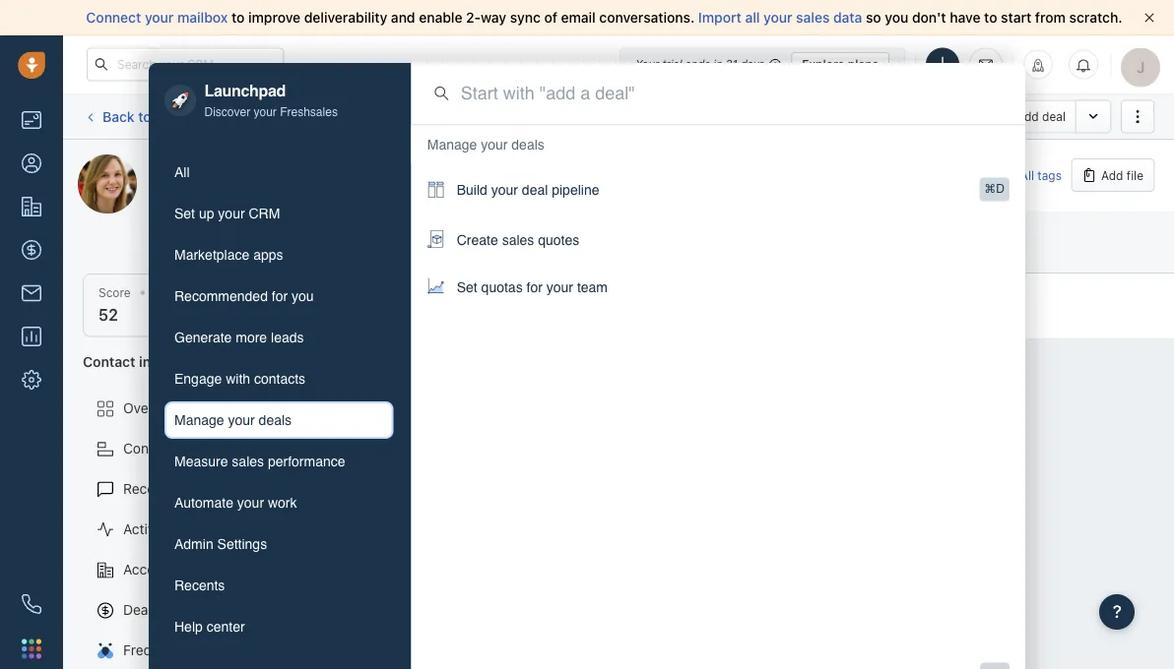 Task type: vqa. For each thing, say whether or not it's contained in the screenshot.
the Send
no



Task type: locate. For each thing, give the bounding box(es) containing it.
Start with "add a deal" field
[[461, 81, 1002, 106]]

sales for create sales quotes
[[502, 232, 534, 248]]

0 vertical spatial add
[[1017, 110, 1039, 124]]

available.
[[581, 109, 633, 123]]

1 horizontal spatial you
[[885, 9, 909, 26]]

add inside "button"
[[1017, 110, 1039, 124]]

recent
[[123, 481, 168, 498]]

1 vertical spatial contacts
[[254, 371, 305, 387]]

for inside list of options list box
[[527, 279, 543, 295]]

you up leads
[[292, 289, 314, 304]]

contact down 52 button
[[83, 353, 136, 370]]

insights
[[188, 643, 237, 659]]

0 vertical spatial sales
[[865, 110, 895, 124]]

contact information
[[83, 353, 215, 370]]

generate
[[174, 330, 232, 346]]

activities
[[123, 522, 181, 538]]

deals for manage your deals button at bottom left
[[259, 413, 292, 429]]

freddy
[[123, 643, 168, 659]]

0 horizontal spatial set
[[174, 206, 195, 222]]

1 horizontal spatial set
[[457, 279, 478, 295]]

sales inside "button"
[[232, 454, 264, 470]]

sales inside list of options list box
[[502, 232, 534, 248]]

1 horizontal spatial sales
[[502, 232, 534, 248]]

sales for sales activities
[[865, 110, 895, 124]]

add left file
[[1101, 168, 1123, 182]]

admin settings button
[[165, 526, 394, 563]]

recommended for you button
[[165, 278, 394, 315]]

sms
[[585, 110, 611, 124]]

52
[[99, 306, 118, 325]]

deal left pipeline
[[522, 182, 548, 198]]

updates available. click to refresh. link
[[503, 98, 735, 135]]

manage your deals inside button
[[174, 413, 292, 429]]

files
[[506, 297, 530, 311]]

manage inside list of options list box
[[427, 137, 477, 152]]

marketplace apps
[[174, 247, 283, 263]]

d
[[996, 182, 1005, 196]]

2 vertical spatial sales
[[232, 454, 264, 470]]

deal up tags
[[1042, 110, 1066, 124]]

1 vertical spatial sales
[[151, 215, 181, 229]]

contacts for engage with contacts
[[254, 371, 305, 387]]

deals inside list of options list box
[[512, 137, 545, 152]]

sales for sales manager
[[151, 215, 181, 229]]

1 vertical spatial add
[[1101, 168, 1123, 182]]

0 horizontal spatial sales
[[151, 215, 181, 229]]

call link
[[452, 100, 513, 133]]

you right so
[[885, 9, 909, 26]]

import all your sales data link
[[698, 9, 866, 26]]

admin settings
[[174, 537, 267, 553]]

deals for list of options list box
[[512, 137, 545, 152]]

⌘
[[984, 182, 996, 196]]

tab list
[[165, 154, 394, 646]]

improve
[[248, 9, 301, 26]]

tags
[[1038, 168, 1062, 182]]

1 horizontal spatial sales
[[865, 110, 895, 124]]

you
[[885, 9, 909, 26], [292, 289, 314, 304]]

1 horizontal spatial add
[[1101, 168, 1123, 182]]

set up your crm
[[174, 206, 280, 222]]

1 vertical spatial you
[[292, 289, 314, 304]]

add inside button
[[1101, 168, 1123, 182]]

sync
[[510, 9, 541, 26]]

phone element
[[12, 585, 51, 625]]

set up 'attach'
[[457, 279, 478, 295]]

deals
[[512, 137, 545, 152], [512, 137, 545, 152], [259, 413, 292, 429]]

manage your deals heading
[[427, 135, 545, 154], [427, 135, 545, 154]]

sales left activities
[[865, 110, 895, 124]]

sales left data
[[796, 9, 830, 26]]

contact for contact details
[[123, 441, 174, 457]]

back
[[102, 108, 135, 124]]

0 vertical spatial sales
[[796, 9, 830, 26]]

1 vertical spatial set
[[457, 279, 478, 295]]

set down (sample)
[[174, 206, 195, 222]]

0 vertical spatial deal
[[1042, 110, 1066, 124]]

0 vertical spatial set
[[174, 206, 195, 222]]

for up generate more leads button
[[272, 289, 288, 304]]

marketplace
[[174, 247, 249, 263]]

generate more leads
[[174, 330, 304, 346]]

in
[[714, 58, 723, 70]]

for inside button
[[272, 289, 288, 304]]

add deal button
[[987, 100, 1076, 133]]

manage your deals inside list of options list box
[[427, 137, 545, 152]]

automate
[[174, 496, 233, 511]]

sales up facebook circled image
[[151, 215, 181, 229]]

0 horizontal spatial for
[[272, 289, 288, 304]]

automate your work button
[[165, 485, 394, 522]]

quotas
[[481, 279, 523, 295]]

build your deal pipeline
[[457, 182, 599, 198]]

activities
[[898, 110, 948, 124]]

0 horizontal spatial deal
[[522, 182, 548, 198]]

deals inside button
[[259, 413, 292, 429]]

crm
[[249, 206, 280, 222]]

1 horizontal spatial deal
[[1042, 110, 1066, 124]]

have
[[950, 9, 981, 26]]

work
[[268, 496, 297, 511]]

performance
[[268, 454, 345, 470]]

contact up recent
[[123, 441, 174, 457]]

sales right create
[[502, 232, 534, 248]]

manage for manage your deals button at bottom left
[[174, 413, 224, 429]]

contacts down search your crm... "text box" at the top left
[[155, 108, 212, 124]]

sampleton
[[195, 158, 284, 179]]

1 vertical spatial sales
[[502, 232, 534, 248]]

customer
[[154, 286, 209, 300]]

to right the back
[[138, 108, 151, 124]]

leads
[[271, 330, 304, 346]]

add for add deal
[[1017, 110, 1039, 124]]

set for set quotas for your team
[[457, 279, 478, 295]]

contacts for back to contacts
[[155, 108, 212, 124]]

1 vertical spatial contact
[[123, 441, 174, 457]]

contacts up manage your deals button at bottom left
[[254, 371, 305, 387]]

0 horizontal spatial all
[[174, 165, 190, 180]]

deal inside add deal "button"
[[1042, 110, 1066, 124]]

0 vertical spatial contact
[[83, 353, 136, 370]]

refresh.
[[682, 109, 725, 123]]

how
[[424, 297, 449, 311]]

connect
[[86, 9, 141, 26]]

facebook circled image
[[151, 236, 168, 258]]

to down set quotas for your team
[[534, 297, 545, 311]]

fit
[[212, 286, 223, 300]]

so
[[866, 9, 881, 26]]

0 horizontal spatial contacts
[[155, 108, 212, 124]]

all up (sample)
[[174, 165, 190, 180]]

information
[[139, 353, 215, 370]]

0 horizontal spatial you
[[292, 289, 314, 304]]

contacts?
[[548, 297, 604, 311]]

to
[[231, 9, 245, 26], [984, 9, 997, 26], [138, 108, 151, 124], [667, 109, 678, 123], [452, 297, 464, 311], [534, 297, 545, 311]]

attach
[[467, 297, 503, 311]]

to right click
[[667, 109, 678, 123]]

your inside button
[[237, 496, 264, 511]]

1 horizontal spatial for
[[527, 279, 543, 295]]

manage your deals for manage your deals button at bottom left
[[174, 413, 292, 429]]

customer fit
[[154, 286, 223, 300]]

launchpad discover your freshsales
[[204, 81, 338, 119]]

file
[[1127, 168, 1144, 182]]

recents
[[174, 578, 225, 594]]

connect your mailbox to improve deliverability and enable 2-way sync of email conversations. import all your sales data so you don't have to start from scratch.
[[86, 9, 1123, 26]]

ai
[[171, 643, 184, 659]]

add up the all tags link
[[1017, 110, 1039, 124]]

days
[[741, 58, 765, 70]]

21
[[726, 58, 738, 70]]

filter
[[967, 168, 995, 182]]

1 horizontal spatial contacts
[[254, 371, 305, 387]]

0 horizontal spatial sales
[[232, 454, 264, 470]]

contacts inside button
[[254, 371, 305, 387]]

filter by all tags
[[967, 168, 1062, 182]]

0 horizontal spatial add
[[1017, 110, 1039, 124]]

manage inside button
[[174, 413, 224, 429]]

all right 'by'
[[1020, 168, 1034, 182]]

apps
[[253, 247, 283, 263]]

measure sales performance
[[174, 454, 345, 470]]

engage with contacts button
[[165, 361, 394, 398]]

team
[[577, 279, 608, 295]]

add deal
[[1017, 110, 1066, 124]]

sales
[[865, 110, 895, 124], [151, 215, 181, 229]]

to inside updates available. click to refresh. link
[[667, 109, 678, 123]]

contacts
[[155, 108, 212, 124], [254, 371, 305, 387]]

conversations.
[[599, 9, 695, 26]]

0 vertical spatial contacts
[[155, 108, 212, 124]]

52 button
[[99, 306, 118, 325]]

email
[[402, 110, 432, 124]]

for up files
[[527, 279, 543, 295]]

set inside "set up your crm" button
[[174, 206, 195, 222]]

set inside list of options list box
[[457, 279, 478, 295]]

manage your deals button
[[165, 402, 394, 439]]

sales up conversations
[[232, 454, 264, 470]]

1 vertical spatial deal
[[522, 182, 548, 198]]

0 vertical spatial you
[[885, 9, 909, 26]]

email image
[[979, 56, 993, 73]]



Task type: describe. For each thing, give the bounding box(es) containing it.
center
[[207, 620, 245, 635]]

meeting
[[769, 110, 814, 124]]

sales manager
[[151, 215, 233, 229]]

all inside button
[[174, 165, 190, 180]]

recommended
[[174, 289, 268, 304]]

data
[[833, 9, 862, 26]]

email button
[[372, 100, 442, 133]]

manage your deals heading inside list of options list box
[[427, 135, 545, 154]]

plans
[[848, 57, 879, 71]]

call
[[482, 110, 503, 124]]

way
[[481, 9, 506, 26]]

measure
[[174, 454, 228, 470]]

twitter circled image
[[173, 236, 191, 258]]

your inside launchpad discover your freshsales
[[254, 105, 277, 119]]

mailbox
[[177, 9, 228, 26]]

manage your deals for list of options list box
[[427, 137, 545, 152]]

freshworks switcher image
[[22, 640, 41, 659]]

explore plans
[[802, 57, 879, 71]]

settings
[[217, 537, 267, 553]]

to right how
[[452, 297, 464, 311]]

don't
[[912, 9, 946, 26]]

jane
[[151, 158, 191, 179]]

tab list containing all
[[165, 154, 394, 646]]

details
[[177, 441, 219, 457]]

connect your mailbox link
[[86, 9, 231, 26]]

score 52
[[99, 286, 131, 325]]

add file button
[[1072, 159, 1155, 192]]

start
[[1001, 9, 1032, 26]]

scratch.
[[1069, 9, 1123, 26]]

measure sales performance button
[[165, 443, 394, 481]]

2-
[[466, 9, 481, 26]]

with
[[226, 371, 250, 387]]

your
[[636, 58, 659, 70]]

close image
[[1145, 13, 1155, 23]]

phone image
[[22, 595, 41, 615]]

contact for contact information
[[83, 353, 136, 370]]

freshsales
[[280, 105, 338, 119]]

of
[[544, 9, 557, 26]]

quotes
[[538, 232, 579, 248]]

automate your work
[[174, 496, 297, 511]]

set for set up your crm
[[174, 206, 195, 222]]

to left start on the top right of the page
[[984, 9, 997, 26]]

from
[[1035, 9, 1066, 26]]

click
[[637, 109, 664, 123]]

manager
[[184, 215, 233, 229]]

marketplace apps button
[[165, 236, 394, 274]]

set up your crm button
[[165, 195, 394, 232]]

call button
[[452, 100, 513, 133]]

create
[[457, 232, 498, 248]]

launchpad
[[204, 81, 286, 99]]

recents button
[[165, 567, 394, 605]]

files
[[378, 158, 416, 179]]

linkedin circled image
[[196, 236, 214, 258]]

pipeline
[[552, 182, 599, 198]]

enable
[[419, 9, 463, 26]]

explore plans link
[[791, 52, 890, 76]]

task
[[694, 110, 719, 124]]

up
[[199, 206, 214, 222]]

help
[[174, 620, 203, 635]]

Search your CRM... text field
[[87, 48, 284, 81]]

deals
[[123, 602, 159, 619]]

add file
[[1101, 168, 1144, 182]]

to inside back to contacts link
[[138, 108, 151, 124]]

to right the mailbox in the top of the page
[[231, 9, 245, 26]]

accounts
[[123, 562, 183, 578]]

(sample)
[[151, 183, 224, 204]]

ends
[[685, 58, 710, 70]]

help center button
[[165, 609, 394, 646]]

list of options list box
[[411, 125, 1025, 311]]

add for add file
[[1101, 168, 1123, 182]]

admin
[[174, 537, 213, 553]]

all
[[745, 9, 760, 26]]

deal inside list of options list box
[[522, 182, 548, 198]]

1 horizontal spatial all
[[1020, 168, 1034, 182]]

you inside button
[[292, 289, 314, 304]]

sales for measure sales performance
[[232, 454, 264, 470]]

build
[[457, 182, 487, 198]]

sales activities
[[865, 110, 948, 124]]

score
[[99, 286, 131, 300]]

engage with contacts
[[174, 371, 305, 387]]

2 horizontal spatial sales
[[796, 9, 830, 26]]

contact details
[[123, 441, 219, 457]]

help center
[[174, 620, 245, 635]]

jane sampleton (sample)
[[151, 158, 284, 204]]

meeting button
[[740, 100, 825, 133]]

updates available. click to refresh.
[[531, 109, 725, 123]]

manage for list of options list box
[[427, 137, 477, 152]]

more
[[236, 330, 267, 346]]

import
[[698, 9, 742, 26]]

email
[[561, 9, 596, 26]]

sms button
[[556, 100, 621, 133]]

by
[[999, 168, 1012, 182]]

press-command-k-to-open-and-close element
[[980, 664, 1010, 670]]



